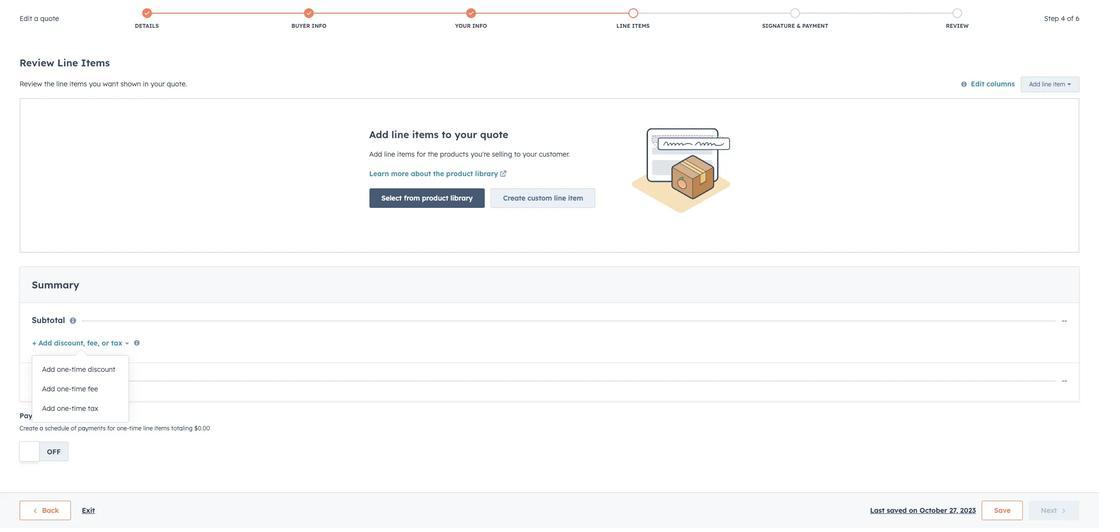 Task type: describe. For each thing, give the bounding box(es) containing it.
has
[[160, 7, 174, 17]]

marketplaces button
[[964, 24, 985, 40]]

summary
[[36, 346, 83, 359]]

create custom line item
[[503, 264, 583, 273]]

back to deal button
[[23, 79, 68, 86]]

items
[[412, 200, 439, 212]]

2 - from the left
[[1061, 384, 1064, 393]]

your
[[455, 200, 477, 212]]

quote
[[1044, 94, 1064, 103]]

new
[[91, 92, 113, 104]]

or
[[258, 7, 264, 16]]

deal inside line items in new deal banner
[[116, 92, 137, 104]]

add
[[369, 200, 389, 212]]

value
[[93, 414, 114, 424]]

library
[[451, 264, 473, 273]]

select from product library
[[382, 264, 473, 273]]

sales
[[331, 8, 346, 16]]

create quote
[[1020, 94, 1064, 103]]

add line items to your deal
[[369, 200, 502, 212]]

your marketing hub professional trial has ended. have questions or need help?
[[10, 7, 301, 17]]

0 vertical spatial line
[[392, 200, 409, 212]]

$0.00
[[355, 151, 374, 160]]

close image
[[1076, 8, 1084, 16]]

2 horizontal spatial deal
[[480, 200, 502, 212]]

create custom line item button
[[491, 259, 596, 278]]

select
[[382, 264, 402, 273]]

back to deal
[[31, 79, 68, 86]]

marketplaces image
[[970, 29, 979, 38]]

total contract value
[[36, 414, 114, 424]]

from
[[404, 264, 420, 273]]



Task type: locate. For each thing, give the bounding box(es) containing it.
create left quote
[[1020, 94, 1042, 103]]

custom
[[528, 264, 552, 273]]

menu item
[[943, 24, 945, 40], [1037, 24, 1088, 40]]

questions
[[225, 7, 256, 16]]

-
[[1058, 384, 1061, 393], [1061, 384, 1064, 393]]

to right back
[[47, 79, 53, 86]]

calling icon button
[[946, 26, 962, 39]]

create left custom
[[503, 264, 526, 273]]

0 horizontal spatial deal
[[55, 79, 68, 86]]

talk to sales button
[[305, 6, 352, 19]]

0 horizontal spatial to
[[47, 79, 53, 86]]

0 horizontal spatial line
[[392, 200, 409, 212]]

to left your
[[442, 200, 452, 212]]

0 horizontal spatial menu item
[[943, 24, 945, 40]]

1 menu item from the left
[[943, 24, 945, 40]]

2 horizontal spatial to
[[442, 200, 452, 212]]

deal up items
[[55, 79, 68, 86]]

to
[[324, 8, 330, 16], [47, 79, 53, 86], [442, 200, 452, 212]]

your
[[10, 7, 28, 17]]

0 horizontal spatial create
[[503, 264, 526, 273]]

in
[[79, 92, 88, 104]]

line right add
[[392, 200, 409, 212]]

deal
[[55, 79, 68, 86], [116, 92, 137, 104], [480, 200, 502, 212]]

product
[[422, 264, 449, 273]]

0 vertical spatial deal
[[55, 79, 68, 86]]

1 horizontal spatial menu item
[[1037, 24, 1088, 40]]

contract
[[58, 414, 90, 424]]

talk
[[311, 8, 322, 16]]

line
[[392, 200, 409, 212], [554, 264, 566, 273]]

item
[[568, 264, 583, 273]]

hub
[[73, 7, 89, 17]]

create for create quote
[[1020, 94, 1042, 103]]

to right talk on the top
[[324, 8, 330, 16]]

total
[[36, 414, 55, 424]]

calling icon image
[[950, 28, 959, 37]]

need
[[266, 7, 282, 16]]

to inside button
[[324, 8, 330, 16]]

1 vertical spatial to
[[47, 79, 53, 86]]

talk to sales
[[311, 8, 346, 16]]

0 vertical spatial create
[[1020, 94, 1042, 103]]

create for create custom line item
[[503, 264, 526, 273]]

create inside button
[[1020, 94, 1042, 103]]

create
[[1020, 94, 1042, 103], [503, 264, 526, 273]]

menu item left calling icon dropdown button
[[943, 24, 945, 40]]

professional
[[91, 7, 139, 17]]

--
[[1058, 384, 1064, 393]]

2 vertical spatial deal
[[480, 200, 502, 212]]

2 vertical spatial to
[[442, 200, 452, 212]]

deal right your
[[480, 200, 502, 212]]

marketing
[[30, 7, 70, 17]]

1 vertical spatial deal
[[116, 92, 137, 104]]

1 horizontal spatial create
[[1020, 94, 1042, 103]]

select from product library button
[[369, 259, 485, 278]]

subtotal
[[36, 383, 69, 393]]

line left item on the right of page
[[554, 264, 566, 273]]

0 vertical spatial to
[[324, 8, 330, 16]]

1 - from the left
[[1058, 384, 1061, 393]]

help?
[[284, 7, 301, 16]]

deal right new
[[116, 92, 137, 104]]

line inside create custom line item button
[[554, 264, 566, 273]]

to for talk
[[324, 8, 330, 16]]

1 horizontal spatial deal
[[116, 92, 137, 104]]

items
[[47, 92, 76, 104]]

line items in new deal
[[23, 92, 137, 104]]

1 horizontal spatial line
[[554, 264, 566, 273]]

trial
[[141, 7, 158, 17]]

menu
[[891, 24, 1088, 40]]

2 menu item from the left
[[1037, 24, 1088, 40]]

1 vertical spatial create
[[503, 264, 526, 273]]

1 vertical spatial line
[[554, 264, 566, 273]]

1 horizontal spatial to
[[324, 8, 330, 16]]

create inside button
[[503, 264, 526, 273]]

line items in new deal banner
[[23, 86, 1076, 108]]

back
[[31, 79, 45, 86]]

menu item down the close image
[[1037, 24, 1088, 40]]

create quote button
[[1008, 89, 1076, 108]]

line
[[23, 92, 44, 104]]

to for back
[[47, 79, 53, 86]]

ended.
[[176, 7, 202, 17]]

have
[[206, 7, 223, 16]]



Task type: vqa. For each thing, say whether or not it's contained in the screenshot.
driving
no



